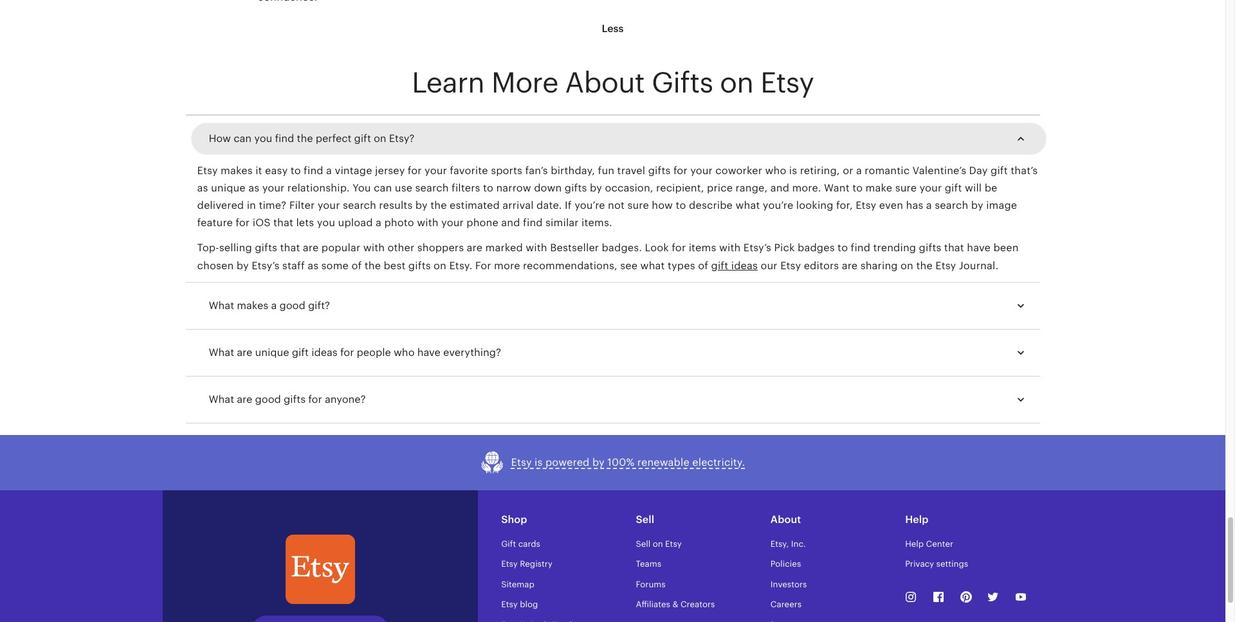 Task type: locate. For each thing, give the bounding box(es) containing it.
2 vertical spatial what
[[209, 394, 234, 406]]

1 help from the top
[[905, 514, 929, 526]]

on up teams at right
[[653, 540, 663, 549]]

filter
[[289, 199, 315, 212]]

on down shoppers
[[434, 260, 447, 272]]

etsy blog
[[501, 601, 538, 610]]

a up relationship.
[[326, 164, 332, 177]]

some
[[321, 260, 349, 272]]

0 vertical spatial can
[[234, 132, 252, 145]]

1 what from the top
[[209, 300, 234, 312]]

you're
[[575, 199, 605, 212], [763, 199, 794, 212]]

0 vertical spatial have
[[967, 242, 991, 254]]

0 vertical spatial ideas
[[731, 260, 758, 272]]

have up "journal."
[[967, 242, 991, 254]]

1 horizontal spatial etsy's
[[744, 242, 772, 254]]

0 horizontal spatial you
[[254, 132, 272, 145]]

ideas left our
[[731, 260, 758, 272]]

powered
[[546, 457, 590, 469]]

forums
[[636, 580, 666, 590]]

looking
[[796, 199, 834, 212]]

1 vertical spatial is
[[535, 457, 543, 469]]

1 horizontal spatial sure
[[895, 182, 917, 194]]

that down time?
[[273, 217, 293, 229]]

2 what from the top
[[209, 347, 234, 359]]

1 horizontal spatial what
[[736, 199, 760, 212]]

0 vertical spatial who
[[765, 164, 787, 177]]

range,
[[736, 182, 768, 194]]

1 vertical spatial can
[[374, 182, 392, 194]]

0 horizontal spatial unique
[[211, 182, 246, 194]]

etsy is powered by 100% renewable electricity.
[[511, 457, 745, 469]]

items.
[[582, 217, 612, 229]]

privacy settings link
[[905, 560, 968, 570]]

0 horizontal spatial have
[[417, 347, 441, 359]]

0 horizontal spatial what
[[641, 260, 665, 272]]

valentine's
[[913, 164, 967, 177]]

1 horizontal spatial you're
[[763, 199, 794, 212]]

what for what makes a good gift?
[[209, 300, 234, 312]]

about down less dropdown button
[[565, 67, 645, 99]]

privacy
[[905, 560, 934, 570]]

0 vertical spatial sure
[[895, 182, 917, 194]]

of down items
[[698, 260, 709, 272]]

on inside dropdown button
[[374, 132, 386, 145]]

teams link
[[636, 560, 662, 570]]

2 sell from the top
[[636, 540, 651, 549]]

1 horizontal spatial and
[[771, 182, 790, 194]]

1 horizontal spatial have
[[967, 242, 991, 254]]

with inside etsy makes it easy to find a vintage jersey for your favorite sports fan's birthday, fun travel gifts for your coworker who is retiring, or a romantic valentine's day gift that's as unique as your relationship.  you can use search filters to narrow down gifts by occasion, recipient, price range, and more. want to make sure your gift will be delivered in time? filter your search results by the estimated arrival date. if you're not sure how to describe what you're looking for, etsy even has a search by image feature for ios that lets you upload a photo with your phone and find similar items.
[[417, 217, 439, 229]]

gifts down ios
[[255, 242, 277, 254]]

describe
[[689, 199, 733, 212]]

can right how on the left of page
[[234, 132, 252, 145]]

as right staff
[[308, 260, 319, 272]]

top-selling gifts that are popular with other shoppers are marked with bestseller badges. look for items with etsy's pick badges to find trending gifts that have been chosen by etsy's staff as some of the best gifts on etsy. for more recommendations, see what types of
[[197, 242, 1019, 272]]

you inside etsy makes it easy to find a vintage jersey for your favorite sports fan's birthday, fun travel gifts for your coworker who is retiring, or a romantic valentine's day gift that's as unique as your relationship.  you can use search filters to narrow down gifts by occasion, recipient, price range, and more. want to make sure your gift will be delivered in time? filter your search results by the estimated arrival date. if you're not sure how to describe what you're looking for, etsy even has a search by image feature for ios that lets you upload a photo with your phone and find similar items.
[[317, 217, 335, 229]]

2 help from the top
[[905, 540, 924, 549]]

affiliates
[[636, 601, 670, 610]]

ideas down gift?
[[312, 347, 338, 359]]

3 what from the top
[[209, 394, 234, 406]]

0 vertical spatial what
[[209, 300, 234, 312]]

arrival
[[503, 199, 534, 212]]

that up staff
[[280, 242, 300, 254]]

on left 'etsy?'
[[374, 132, 386, 145]]

how
[[652, 199, 673, 212]]

find up the gift ideas our etsy editors are sharing on the etsy journal. at the right top
[[851, 242, 871, 254]]

makes inside etsy makes it easy to find a vintage jersey for your favorite sports fan's birthday, fun travel gifts for your coworker who is retiring, or a romantic valentine's day gift that's as unique as your relationship.  you can use search filters to narrow down gifts by occasion, recipient, price range, and more. want to make sure your gift will be delivered in time? filter your search results by the estimated arrival date. if you're not sure how to describe what you're looking for, etsy even has a search by image feature for ios that lets you upload a photo with your phone and find similar items.
[[221, 164, 253, 177]]

0 horizontal spatial who
[[394, 347, 415, 359]]

0 horizontal spatial ideas
[[312, 347, 338, 359]]

search right use
[[415, 182, 449, 194]]

etsy's up our
[[744, 242, 772, 254]]

gifts
[[652, 67, 713, 99]]

the left "estimated"
[[431, 199, 447, 212]]

what inside etsy makes it easy to find a vintage jersey for your favorite sports fan's birthday, fun travel gifts for your coworker who is retiring, or a romantic valentine's day gift that's as unique as your relationship.  you can use search filters to narrow down gifts by occasion, recipient, price range, and more. want to make sure your gift will be delivered in time? filter your search results by the estimated arrival date. if you're not sure how to describe what you're looking for, etsy even has a search by image feature for ios that lets you upload a photo with your phone and find similar items.
[[736, 199, 760, 212]]

what are unique gift ideas for people who have everything? button
[[197, 338, 1040, 369]]

with left other
[[363, 242, 385, 254]]

of right 'some'
[[352, 260, 362, 272]]

0 vertical spatial about
[[565, 67, 645, 99]]

0 vertical spatial good
[[280, 300, 305, 312]]

down
[[534, 182, 562, 194]]

your left favorite
[[425, 164, 447, 177]]

use
[[395, 182, 413, 194]]

coworker
[[716, 164, 763, 177]]

you right lets
[[317, 217, 335, 229]]

1 vertical spatial what
[[209, 347, 234, 359]]

0 horizontal spatial and
[[501, 217, 520, 229]]

1 horizontal spatial of
[[698, 260, 709, 272]]

who up range,
[[765, 164, 787, 177]]

1 vertical spatial help
[[905, 540, 924, 549]]

what
[[736, 199, 760, 212], [641, 260, 665, 272]]

help up help center
[[905, 514, 929, 526]]

blog
[[520, 601, 538, 610]]

as up in
[[249, 182, 259, 194]]

and left the more.
[[771, 182, 790, 194]]

is up the more.
[[789, 164, 797, 177]]

a left gift?
[[271, 300, 277, 312]]

by left 100%
[[593, 457, 605, 469]]

1 vertical spatial etsy's
[[252, 260, 280, 272]]

with right 'marked'
[[526, 242, 547, 254]]

1 vertical spatial what
[[641, 260, 665, 272]]

careers link
[[771, 601, 802, 610]]

find inside the how can you find the perfect gift on etsy? dropdown button
[[275, 132, 294, 145]]

makes for what
[[237, 300, 268, 312]]

and down arrival
[[501, 217, 520, 229]]

0 horizontal spatial is
[[535, 457, 543, 469]]

you're up items.
[[575, 199, 605, 212]]

by down fun
[[590, 182, 602, 194]]

sell up sell on etsy link
[[636, 514, 655, 526]]

the left best
[[365, 260, 381, 272]]

unique
[[211, 182, 246, 194], [255, 347, 289, 359]]

who
[[765, 164, 787, 177], [394, 347, 415, 359]]

can
[[234, 132, 252, 145], [374, 182, 392, 194]]

people
[[357, 347, 391, 359]]

gifts inside dropdown button
[[284, 394, 306, 406]]

gifts left anyone?
[[284, 394, 306, 406]]

1 vertical spatial makes
[[237, 300, 268, 312]]

bestseller
[[550, 242, 599, 254]]

sell for sell
[[636, 514, 655, 526]]

affiliates & creators
[[636, 601, 715, 610]]

etsy's left staff
[[252, 260, 280, 272]]

sure up 'has'
[[895, 182, 917, 194]]

is
[[789, 164, 797, 177], [535, 457, 543, 469]]

unique down what makes a good gift?
[[255, 347, 289, 359]]

can down jersey
[[374, 182, 392, 194]]

&
[[673, 601, 679, 610]]

for left anyone?
[[308, 394, 322, 406]]

birthday,
[[551, 164, 595, 177]]

1 sell from the top
[[636, 514, 655, 526]]

is left powered
[[535, 457, 543, 469]]

creators
[[681, 601, 715, 610]]

the left the perfect
[[297, 132, 313, 145]]

etsy?
[[389, 132, 415, 145]]

1 you're from the left
[[575, 199, 605, 212]]

on right "gifts"
[[720, 67, 754, 99]]

0 vertical spatial is
[[789, 164, 797, 177]]

1 vertical spatial ideas
[[312, 347, 338, 359]]

gift right the perfect
[[354, 132, 371, 145]]

gifts right best
[[409, 260, 431, 272]]

1 horizontal spatial about
[[771, 514, 801, 526]]

help center
[[905, 540, 954, 549]]

etsy, inc.
[[771, 540, 806, 549]]

makes down the selling
[[237, 300, 268, 312]]

who inside etsy makes it easy to find a vintage jersey for your favorite sports fan's birthday, fun travel gifts for your coworker who is retiring, or a romantic valentine's day gift that's as unique as your relationship.  you can use search filters to narrow down gifts by occasion, recipient, price range, and more. want to make sure your gift will be delivered in time? filter your search results by the estimated arrival date. if you're not sure how to describe what you're looking for, etsy even has a search by image feature for ios that lets you upload a photo with your phone and find similar items.
[[765, 164, 787, 177]]

your down valentine's
[[920, 182, 942, 194]]

as inside top-selling gifts that are popular with other shoppers are marked with bestseller badges. look for items with etsy's pick badges to find trending gifts that have been chosen by etsy's staff as some of the best gifts on etsy. for more recommendations, see what types of
[[308, 260, 319, 272]]

what
[[209, 300, 234, 312], [209, 347, 234, 359], [209, 394, 234, 406]]

jersey
[[375, 164, 405, 177]]

ideas
[[731, 260, 758, 272], [312, 347, 338, 359]]

forums link
[[636, 580, 666, 590]]

have inside top-selling gifts that are popular with other shoppers are marked with bestseller badges. look for items with etsy's pick badges to find trending gifts that have been chosen by etsy's staff as some of the best gifts on etsy. for more recommendations, see what types of
[[967, 242, 991, 254]]

1 vertical spatial who
[[394, 347, 415, 359]]

you up it at top
[[254, 132, 272, 145]]

search down will
[[935, 199, 969, 212]]

and
[[771, 182, 790, 194], [501, 217, 520, 229]]

you
[[353, 182, 371, 194]]

staff
[[282, 260, 305, 272]]

date.
[[537, 199, 562, 212]]

anyone?
[[325, 394, 366, 406]]

1 vertical spatial about
[[771, 514, 801, 526]]

has
[[906, 199, 924, 212]]

have
[[967, 242, 991, 254], [417, 347, 441, 359]]

help up privacy
[[905, 540, 924, 549]]

your
[[425, 164, 447, 177], [691, 164, 713, 177], [262, 182, 285, 194], [920, 182, 942, 194], [318, 199, 340, 212], [441, 217, 464, 229]]

what down look
[[641, 260, 665, 272]]

romantic
[[865, 164, 910, 177]]

etsy registry link
[[501, 560, 553, 570]]

0 vertical spatial makes
[[221, 164, 253, 177]]

1 vertical spatial sell
[[636, 540, 651, 549]]

you inside dropdown button
[[254, 132, 272, 145]]

who right people
[[394, 347, 415, 359]]

a right 'has'
[[927, 199, 932, 212]]

sell up teams at right
[[636, 540, 651, 549]]

to up "estimated"
[[483, 182, 494, 194]]

if
[[565, 199, 572, 212]]

with up shoppers
[[417, 217, 439, 229]]

2 horizontal spatial as
[[308, 260, 319, 272]]

0 vertical spatial you
[[254, 132, 272, 145]]

you're down range,
[[763, 199, 794, 212]]

search down you
[[343, 199, 376, 212]]

1 horizontal spatial you
[[317, 217, 335, 229]]

gifts right trending at top
[[919, 242, 942, 254]]

help
[[905, 514, 929, 526], [905, 540, 924, 549]]

ideas inside dropdown button
[[312, 347, 338, 359]]

find up easy
[[275, 132, 294, 145]]

gifts down birthday,
[[565, 182, 587, 194]]

makes inside dropdown button
[[237, 300, 268, 312]]

1 horizontal spatial is
[[789, 164, 797, 177]]

sell on etsy
[[636, 540, 682, 549]]

investors
[[771, 580, 807, 590]]

gift?
[[308, 300, 330, 312]]

be
[[985, 182, 998, 194]]

1 horizontal spatial who
[[765, 164, 787, 177]]

as up delivered
[[197, 182, 208, 194]]

top-
[[197, 242, 219, 254]]

registry
[[520, 560, 553, 570]]

0 vertical spatial help
[[905, 514, 929, 526]]

for inside top-selling gifts that are popular with other shoppers are marked with bestseller badges. look for items with etsy's pick badges to find trending gifts that have been chosen by etsy's staff as some of the best gifts on etsy. for more recommendations, see what types of
[[672, 242, 686, 254]]

1 of from the left
[[352, 260, 362, 272]]

gifts up recipient, on the top
[[648, 164, 671, 177]]

1 vertical spatial have
[[417, 347, 441, 359]]

to up the gift ideas our etsy editors are sharing on the etsy journal. at the right top
[[838, 242, 848, 254]]

unique up delivered
[[211, 182, 246, 194]]

have left everything? on the left bottom of the page
[[417, 347, 441, 359]]

0 horizontal spatial you're
[[575, 199, 605, 212]]

0 vertical spatial sell
[[636, 514, 655, 526]]

0 vertical spatial what
[[736, 199, 760, 212]]

1 horizontal spatial can
[[374, 182, 392, 194]]

1 horizontal spatial ideas
[[731, 260, 758, 272]]

0 horizontal spatial of
[[352, 260, 362, 272]]

other
[[388, 242, 415, 254]]

badges
[[798, 242, 835, 254]]

0 vertical spatial and
[[771, 182, 790, 194]]

learn
[[412, 67, 485, 99]]

0 vertical spatial unique
[[211, 182, 246, 194]]

by down the selling
[[237, 260, 249, 272]]

what are good gifts for anyone?
[[209, 394, 366, 406]]

editors
[[804, 260, 839, 272]]

your up time?
[[262, 182, 285, 194]]

1 horizontal spatial unique
[[255, 347, 289, 359]]

feature
[[197, 217, 233, 229]]

for up types
[[672, 242, 686, 254]]

makes left it at top
[[221, 164, 253, 177]]

learn more about gifts on etsy tab panel
[[186, 116, 1040, 424]]

0 horizontal spatial can
[[234, 132, 252, 145]]

0 horizontal spatial sure
[[628, 199, 649, 212]]

what inside top-selling gifts that are popular with other shoppers are marked with bestseller badges. look for items with etsy's pick badges to find trending gifts that have been chosen by etsy's staff as some of the best gifts on etsy. for more recommendations, see what types of
[[641, 260, 665, 272]]

learn more about gifts on etsy
[[412, 67, 814, 99]]

what for what are unique gift ideas for people who have everything?
[[209, 347, 234, 359]]

by
[[590, 182, 602, 194], [416, 199, 428, 212], [971, 199, 984, 212], [237, 260, 249, 272], [593, 457, 605, 469]]

1 vertical spatial you
[[317, 217, 335, 229]]

occasion,
[[605, 182, 654, 194]]

the inside top-selling gifts that are popular with other shoppers are marked with bestseller badges. look for items with etsy's pick badges to find trending gifts that have been chosen by etsy's staff as some of the best gifts on etsy. for more recommendations, see what types of
[[365, 260, 381, 272]]

about up etsy, inc.
[[771, 514, 801, 526]]

sure down occasion,
[[628, 199, 649, 212]]

1 vertical spatial unique
[[255, 347, 289, 359]]

can inside etsy makes it easy to find a vintage jersey for your favorite sports fan's birthday, fun travel gifts for your coworker who is retiring, or a romantic valentine's day gift that's as unique as your relationship.  you can use search filters to narrow down gifts by occasion, recipient, price range, and more. want to make sure your gift will be delivered in time? filter your search results by the estimated arrival date. if you're not sure how to describe what you're looking for, etsy even has a search by image feature for ios that lets you upload a photo with your phone and find similar items.
[[374, 182, 392, 194]]

help center link
[[905, 540, 954, 549]]

what down range,
[[736, 199, 760, 212]]



Task type: vqa. For each thing, say whether or not it's contained in the screenshot.
for inside the THE TOP-SELLING GIFTS THAT ARE POPULAR WITH OTHER SHOPPERS ARE MARKED WITH BESTSELLER BADGES. LOOK FOR ITEMS WITH ETSY'S PICK BADGES TO FIND TRENDING GIFTS THAT HAVE BEEN CHOSEN BY ETSY'S STAFF AS SOME OF THE BEST GIFTS ON ETSY. FOR MORE RECOMMENDATIONS, SEE WHAT TYPES OF
yes



Task type: describe. For each thing, give the bounding box(es) containing it.
sell for sell on etsy
[[636, 540, 651, 549]]

for up use
[[408, 164, 422, 177]]

even
[[879, 199, 904, 212]]

on inside top-selling gifts that are popular with other shoppers are marked with bestseller badges. look for items with etsy's pick badges to find trending gifts that have been chosen by etsy's staff as some of the best gifts on etsy. for more recommendations, see what types of
[[434, 260, 447, 272]]

types
[[668, 260, 695, 272]]

what makes a good gift? button
[[197, 291, 1040, 322]]

your down relationship.
[[318, 199, 340, 212]]

1 vertical spatial and
[[501, 217, 520, 229]]

our
[[761, 260, 778, 272]]

delivered
[[197, 199, 244, 212]]

investors link
[[771, 580, 807, 590]]

the inside dropdown button
[[297, 132, 313, 145]]

phone
[[467, 217, 499, 229]]

2 of from the left
[[698, 260, 709, 272]]

sharing
[[861, 260, 898, 272]]

look
[[645, 242, 669, 254]]

find down arrival
[[523, 217, 543, 229]]

the right sharing
[[917, 260, 933, 272]]

0 horizontal spatial as
[[197, 182, 208, 194]]

that up "journal."
[[945, 242, 964, 254]]

been
[[994, 242, 1019, 254]]

0 horizontal spatial etsy's
[[252, 260, 280, 272]]

find inside top-selling gifts that are popular with other shoppers are marked with bestseller badges. look for items with etsy's pick badges to find trending gifts that have been chosen by etsy's staff as some of the best gifts on etsy. for more recommendations, see what types of
[[851, 242, 871, 254]]

items
[[689, 242, 717, 254]]

the inside etsy makes it easy to find a vintage jersey for your favorite sports fan's birthday, fun travel gifts for your coworker who is retiring, or a romantic valentine's day gift that's as unique as your relationship.  you can use search filters to narrow down gifts by occasion, recipient, price range, and more. want to make sure your gift will be delivered in time? filter your search results by the estimated arrival date. if you're not sure how to describe what you're looking for, etsy even has a search by image feature for ios that lets you upload a photo with your phone and find similar items.
[[431, 199, 447, 212]]

marked
[[486, 242, 523, 254]]

by right results
[[416, 199, 428, 212]]

what are unique gift ideas for people who have everything?
[[209, 347, 501, 359]]

how
[[209, 132, 231, 145]]

with up gift ideas link
[[719, 242, 741, 254]]

see
[[621, 260, 638, 272]]

favorite
[[450, 164, 488, 177]]

2 horizontal spatial search
[[935, 199, 969, 212]]

sitemap link
[[501, 580, 535, 590]]

it
[[256, 164, 262, 177]]

etsy registry
[[501, 560, 553, 570]]

inc.
[[791, 540, 806, 549]]

etsy is powered by 100% renewable electricity. button
[[480, 451, 745, 475]]

narrow
[[496, 182, 531, 194]]

gift left will
[[945, 182, 962, 194]]

to down or
[[853, 182, 863, 194]]

for left ios
[[236, 217, 250, 229]]

gift up what are good gifts for anyone?
[[292, 347, 309, 359]]

how can you find the perfect gift on etsy? button
[[197, 123, 1040, 154]]

a inside dropdown button
[[271, 300, 277, 312]]

by inside top-selling gifts that are popular with other shoppers are marked with bestseller badges. look for items with etsy's pick badges to find trending gifts that have been chosen by etsy's staff as some of the best gifts on etsy. for more recommendations, see what types of
[[237, 260, 249, 272]]

100%
[[608, 457, 635, 469]]

1 horizontal spatial as
[[249, 182, 259, 194]]

etsy, inc. link
[[771, 540, 806, 549]]

for left people
[[340, 347, 354, 359]]

etsy.
[[449, 260, 473, 272]]

0 horizontal spatial search
[[343, 199, 376, 212]]

similar
[[546, 217, 579, 229]]

what for what are good gifts for anyone?
[[209, 394, 234, 406]]

that inside etsy makes it easy to find a vintage jersey for your favorite sports fan's birthday, fun travel gifts for your coworker who is retiring, or a romantic valentine's day gift that's as unique as your relationship.  you can use search filters to narrow down gifts by occasion, recipient, price range, and more. want to make sure your gift will be delivered in time? filter your search results by the estimated arrival date. if you're not sure how to describe what you're looking for, etsy even has a search by image feature for ios that lets you upload a photo with your phone and find similar items.
[[273, 217, 293, 229]]

have inside dropdown button
[[417, 347, 441, 359]]

on down trending at top
[[901, 260, 914, 272]]

gift down items
[[711, 260, 729, 272]]

gift
[[501, 540, 516, 549]]

ios
[[253, 217, 271, 229]]

policies link
[[771, 560, 801, 570]]

filters
[[452, 182, 480, 194]]

for up recipient, on the top
[[674, 164, 688, 177]]

etsy inside button
[[511, 457, 532, 469]]

make
[[866, 182, 893, 194]]

vintage
[[335, 164, 372, 177]]

sitemap
[[501, 580, 535, 590]]

more.
[[792, 182, 822, 194]]

etsy makes it easy to find a vintage jersey for your favorite sports fan's birthday, fun travel gifts for your coworker who is retiring, or a romantic valentine's day gift that's as unique as your relationship.  you can use search filters to narrow down gifts by occasion, recipient, price range, and more. want to make sure your gift will be delivered in time? filter your search results by the estimated arrival date. if you're not sure how to describe what you're looking for, etsy even has a search by image feature for ios that lets you upload a photo with your phone and find similar items.
[[197, 164, 1038, 229]]

center
[[926, 540, 954, 549]]

travel
[[617, 164, 646, 177]]

lets
[[296, 217, 314, 229]]

unique inside etsy makes it easy to find a vintage jersey for your favorite sports fan's birthday, fun travel gifts for your coworker who is retiring, or a romantic valentine's day gift that's as unique as your relationship.  you can use search filters to narrow down gifts by occasion, recipient, price range, and more. want to make sure your gift will be delivered in time? filter your search results by the estimated arrival date. if you're not sure how to describe what you're looking for, etsy even has a search by image feature for ios that lets you upload a photo with your phone and find similar items.
[[211, 182, 246, 194]]

your up shoppers
[[441, 217, 464, 229]]

shoppers
[[417, 242, 464, 254]]

easy
[[265, 164, 288, 177]]

that's
[[1011, 164, 1038, 177]]

unique inside dropdown button
[[255, 347, 289, 359]]

in
[[247, 199, 256, 212]]

chosen
[[197, 260, 234, 272]]

help for help
[[905, 514, 929, 526]]

time?
[[259, 199, 287, 212]]

help for help center
[[905, 540, 924, 549]]

shop
[[501, 514, 527, 526]]

for
[[475, 260, 491, 272]]

find up relationship.
[[304, 164, 323, 177]]

want
[[824, 182, 850, 194]]

gift ideas our etsy editors are sharing on the etsy journal.
[[711, 260, 999, 272]]

is inside button
[[535, 457, 543, 469]]

careers
[[771, 601, 802, 610]]

day
[[969, 164, 988, 177]]

to inside top-selling gifts that are popular with other shoppers are marked with bestseller badges. look for items with etsy's pick badges to find trending gifts that have been chosen by etsy's staff as some of the best gifts on etsy. for more recommendations, see what types of
[[838, 242, 848, 254]]

1 horizontal spatial search
[[415, 182, 449, 194]]

fan's
[[525, 164, 548, 177]]

badges.
[[602, 242, 642, 254]]

gift up the be
[[991, 164, 1008, 177]]

selling
[[219, 242, 252, 254]]

makes for etsy
[[221, 164, 253, 177]]

can inside dropdown button
[[234, 132, 252, 145]]

who inside dropdown button
[[394, 347, 415, 359]]

0 vertical spatial etsy's
[[744, 242, 772, 254]]

how can you find the perfect gift on etsy?
[[209, 132, 415, 145]]

photo
[[384, 217, 414, 229]]

renewable
[[638, 457, 690, 469]]

more
[[494, 260, 520, 272]]

your up price
[[691, 164, 713, 177]]

is inside etsy makes it easy to find a vintage jersey for your favorite sports fan's birthday, fun travel gifts for your coworker who is retiring, or a romantic valentine's day gift that's as unique as your relationship.  you can use search filters to narrow down gifts by occasion, recipient, price range, and more. want to make sure your gift will be delivered in time? filter your search results by the estimated arrival date. if you're not sure how to describe what you're looking for, etsy even has a search by image feature for ios that lets you upload a photo with your phone and find similar items.
[[789, 164, 797, 177]]

a right or
[[856, 164, 862, 177]]

for,
[[837, 199, 853, 212]]

fun
[[598, 164, 615, 177]]

electricity.
[[693, 457, 745, 469]]

not
[[608, 199, 625, 212]]

affiliates & creators link
[[636, 601, 715, 610]]

by down will
[[971, 199, 984, 212]]

2 you're from the left
[[763, 199, 794, 212]]

etsy blog link
[[501, 601, 538, 610]]

1 vertical spatial sure
[[628, 199, 649, 212]]

teams
[[636, 560, 662, 570]]

gift ideas link
[[711, 260, 758, 272]]

recipient,
[[656, 182, 704, 194]]

less
[[602, 23, 624, 35]]

popular
[[322, 242, 361, 254]]

a left photo
[[376, 217, 382, 229]]

0 horizontal spatial about
[[565, 67, 645, 99]]

recommendations,
[[523, 260, 618, 272]]

retiring,
[[800, 164, 840, 177]]

1 vertical spatial good
[[255, 394, 281, 406]]

more
[[491, 67, 558, 99]]

relationship.
[[288, 182, 350, 194]]

by inside button
[[593, 457, 605, 469]]

to right easy
[[291, 164, 301, 177]]

to down recipient, on the top
[[676, 199, 686, 212]]



